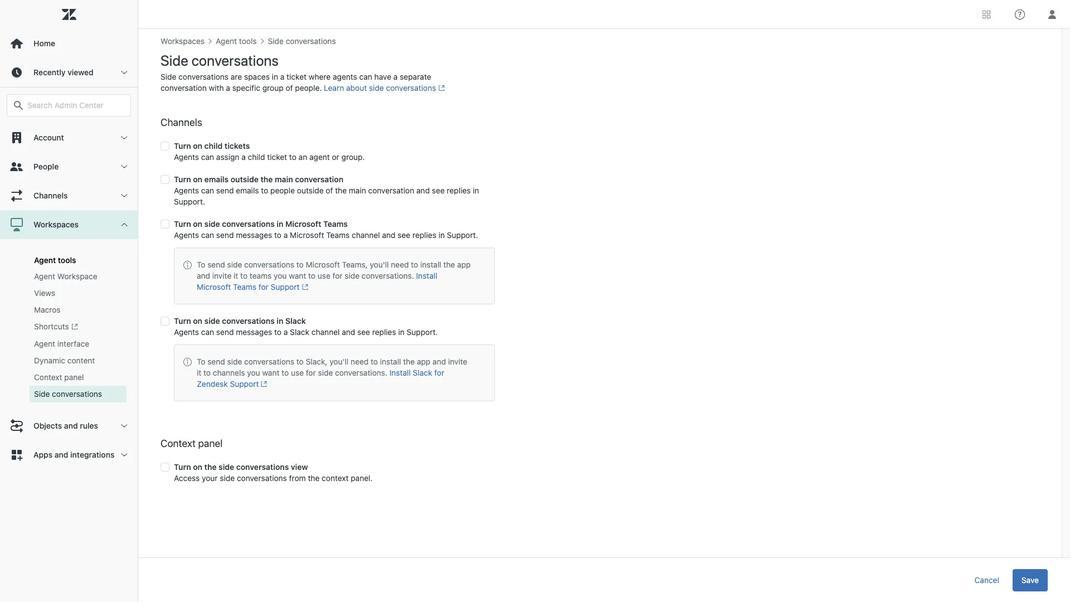 Task type: vqa. For each thing, say whether or not it's contained in the screenshot.
agents
no



Task type: locate. For each thing, give the bounding box(es) containing it.
people button
[[0, 152, 138, 181]]

and right apps
[[55, 450, 68, 460]]

macros element
[[34, 304, 61, 316]]

dynamic content element
[[34, 355, 95, 366]]

rules
[[80, 421, 98, 431]]

tree containing account
[[0, 123, 138, 470]]

tree item containing workspaces
[[0, 210, 138, 412]]

save button
[[1013, 569, 1048, 591]]

1 vertical spatial agent
[[34, 271, 55, 281]]

shortcuts element
[[34, 321, 78, 333]]

tree
[[0, 123, 138, 470]]

2 vertical spatial agent
[[34, 339, 55, 349]]

macros link
[[30, 302, 127, 318]]

shortcuts
[[34, 322, 69, 331]]

side conversations element
[[34, 389, 102, 400]]

and
[[64, 421, 78, 431], [55, 450, 68, 460]]

agent for agent tools
[[34, 255, 56, 265]]

apps and integrations button
[[0, 441, 138, 470]]

and inside dropdown button
[[64, 421, 78, 431]]

agent left 'tools'
[[34, 255, 56, 265]]

agent workspace
[[34, 271, 97, 281]]

0 vertical spatial and
[[64, 421, 78, 431]]

2 agent from the top
[[34, 271, 55, 281]]

tree item
[[0, 210, 138, 412]]

agent interface element
[[34, 339, 89, 350]]

agent workspace link
[[30, 268, 127, 285]]

context panel element
[[34, 372, 84, 383]]

Search Admin Center field
[[27, 100, 124, 110]]

agent for agent interface
[[34, 339, 55, 349]]

apps
[[33, 450, 52, 460]]

account button
[[0, 123, 138, 152]]

apps and integrations
[[33, 450, 114, 460]]

none search field inside primary 'element'
[[1, 94, 137, 117]]

context panel link
[[30, 369, 127, 386]]

and left rules
[[64, 421, 78, 431]]

macros
[[34, 305, 61, 314]]

side
[[34, 389, 50, 399]]

agent
[[34, 255, 56, 265], [34, 271, 55, 281], [34, 339, 55, 349]]

1 vertical spatial and
[[55, 450, 68, 460]]

agent interface link
[[30, 336, 127, 353]]

agent up views
[[34, 271, 55, 281]]

home button
[[0, 29, 138, 58]]

recently viewed
[[33, 67, 94, 77]]

channels
[[33, 191, 68, 200]]

and inside dropdown button
[[55, 450, 68, 460]]

agent for agent workspace
[[34, 271, 55, 281]]

recently viewed button
[[0, 58, 138, 87]]

1 agent from the top
[[34, 255, 56, 265]]

workspace
[[57, 271, 97, 281]]

dynamic content
[[34, 356, 95, 365]]

viewed
[[68, 67, 94, 77]]

agent inside "element"
[[34, 339, 55, 349]]

0 vertical spatial agent
[[34, 255, 56, 265]]

3 agent from the top
[[34, 339, 55, 349]]

cancel
[[975, 575, 1000, 585]]

interface
[[57, 339, 89, 349]]

agent interface
[[34, 339, 89, 349]]

integrations
[[70, 450, 114, 460]]

None search field
[[1, 94, 137, 117]]

side conversations
[[34, 389, 102, 399]]

agent up dynamic at the bottom
[[34, 339, 55, 349]]



Task type: describe. For each thing, give the bounding box(es) containing it.
primary element
[[0, 0, 138, 602]]

help image
[[1015, 9, 1025, 19]]

views link
[[30, 285, 127, 302]]

tools
[[58, 255, 76, 265]]

agent tools element
[[34, 255, 76, 265]]

content
[[67, 356, 95, 365]]

dynamic
[[34, 356, 65, 365]]

objects and rules
[[33, 421, 98, 431]]

workspaces button
[[0, 210, 138, 239]]

side conversations link
[[30, 386, 127, 403]]

channels button
[[0, 181, 138, 210]]

people
[[33, 162, 59, 171]]

user menu image
[[1045, 7, 1060, 21]]

tree inside primary 'element'
[[0, 123, 138, 470]]

home
[[33, 38, 55, 48]]

views
[[34, 288, 55, 298]]

views element
[[34, 288, 55, 299]]

and for objects
[[64, 421, 78, 431]]

panel
[[64, 373, 84, 382]]

objects
[[33, 421, 62, 431]]

save
[[1022, 575, 1039, 585]]

workspaces group
[[0, 239, 138, 412]]

agent tools
[[34, 255, 76, 265]]

objects and rules button
[[0, 412, 138, 441]]

conversations
[[52, 389, 102, 399]]

shortcuts link
[[30, 318, 127, 336]]

zendesk products image
[[983, 10, 991, 18]]

context panel
[[34, 373, 84, 382]]

context
[[34, 373, 62, 382]]

account
[[33, 133, 64, 142]]

workspaces
[[33, 220, 79, 229]]

recently
[[33, 67, 66, 77]]

agent workspace element
[[34, 271, 97, 282]]

and for apps
[[55, 450, 68, 460]]

cancel button
[[966, 569, 1008, 591]]

dynamic content link
[[30, 353, 127, 369]]

tree item inside primary 'element'
[[0, 210, 138, 412]]



